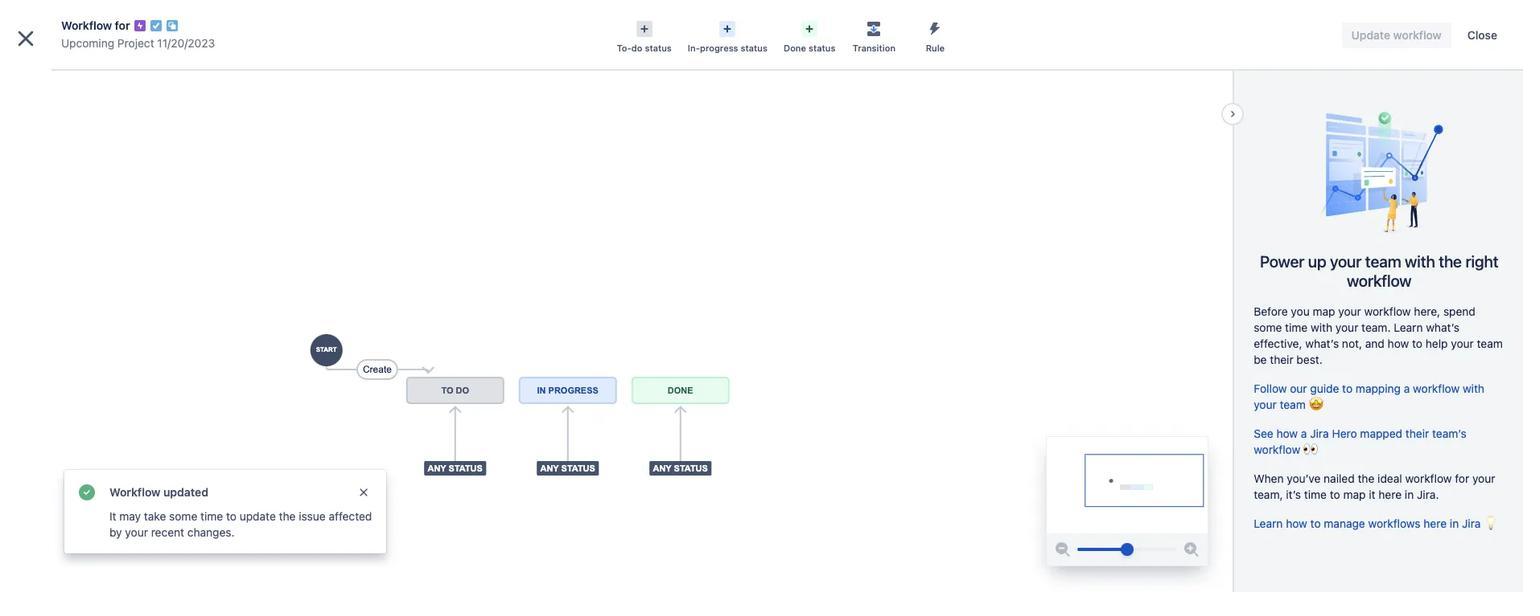 Task type: vqa. For each thing, say whether or not it's contained in the screenshot.
Create
no



Task type: locate. For each thing, give the bounding box(es) containing it.
0 vertical spatial time
[[1285, 321, 1308, 335]]

workflow inside power up your team with the right workflow
[[1347, 272, 1412, 290]]

a right mapping
[[1404, 382, 1410, 396]]

status
[[645, 43, 672, 53], [741, 43, 768, 53], [809, 43, 835, 53]]

learn
[[1394, 321, 1423, 335], [1254, 517, 1283, 531], [70, 558, 96, 570]]

the left issue
[[279, 510, 296, 524]]

0 vertical spatial upcoming
[[61, 36, 114, 50]]

to up "changes."
[[226, 510, 237, 524]]

0 vertical spatial here
[[1378, 488, 1402, 502]]

mapping
[[1356, 382, 1401, 396]]

to right guide
[[1342, 382, 1353, 396]]

Search field
[[1217, 9, 1378, 35]]

the inside it may take some time to update the issue affected by your recent changes.
[[279, 510, 296, 524]]

here down ideal
[[1378, 488, 1402, 502]]

banner
[[0, 0, 1523, 45]]

workflow inside when you've nailed the ideal workflow for your team, it's time to map it here in jira.
[[1405, 472, 1452, 486]]

what's up best.
[[1305, 337, 1339, 351]]

when
[[1254, 472, 1284, 486]]

0 horizontal spatial with
[[1311, 321, 1332, 335]]

close button
[[1458, 23, 1507, 48]]

1 horizontal spatial their
[[1405, 427, 1429, 441]]

upcoming project 11/20/2023 inside the power up your team with the right workflow "dialog"
[[61, 36, 215, 50]]

how
[[1388, 337, 1409, 351], [1276, 427, 1298, 441], [1286, 517, 1307, 531]]

managed
[[97, 536, 139, 548]]

2 vertical spatial a
[[62, 536, 67, 548]]

the up it
[[1358, 472, 1374, 486]]

power up your team with the right workflow dialog
[[0, 0, 1523, 593]]

in-progress status
[[688, 43, 768, 53]]

11/20/2023 inside the power up your team with the right workflow "dialog"
[[157, 36, 215, 50]]

project down workflow for
[[117, 36, 154, 50]]

not,
[[1342, 337, 1362, 351]]

nailed
[[1324, 472, 1355, 486]]

learn more button
[[70, 558, 123, 570]]

guide
[[1310, 382, 1339, 396]]

done status button
[[776, 16, 843, 55]]

how right and
[[1388, 337, 1409, 351]]

2 horizontal spatial team
[[1477, 337, 1503, 351]]

their down effective,
[[1270, 353, 1293, 367]]

1 vertical spatial map
[[1343, 488, 1366, 502]]

the left right
[[1439, 253, 1462, 271]]

changes.
[[187, 526, 235, 540]]

project
[[142, 536, 174, 548]]

workflow updated
[[109, 486, 208, 500]]

a inside see how a jira hero mapped their team's workflow
[[1301, 427, 1307, 441]]

primary element
[[10, 0, 1217, 45]]

time inside when you've nailed the ideal workflow for your team, it's time to map it here in jira.
[[1304, 488, 1327, 502]]

with inside the follow our guide to mapping a workflow with your team
[[1463, 382, 1484, 396]]

map right the "you"
[[1313, 305, 1335, 318]]

upcoming
[[61, 36, 114, 50], [48, 70, 103, 84]]

upcoming project 11/20/2023
[[61, 36, 215, 50], [48, 70, 208, 84]]

0 horizontal spatial map
[[1313, 305, 1335, 318]]

1 vertical spatial with
[[1311, 321, 1332, 335]]

2 status from the left
[[741, 43, 768, 53]]

how inside see how a jira hero mapped their team's workflow
[[1276, 427, 1298, 441]]

time inside before you map your workflow here, spend some time with your team. learn what's effective, what's not, and how to help your team be their best.
[[1285, 321, 1308, 335]]

0 vertical spatial jira
[[1310, 427, 1329, 441]]

status inside 'popup button'
[[741, 43, 768, 53]]

0 horizontal spatial in
[[51, 536, 59, 548]]

jira image
[[42, 12, 83, 32], [42, 12, 83, 32]]

1 horizontal spatial some
[[1254, 321, 1282, 335]]

here down jira.
[[1424, 517, 1447, 531]]

do
[[631, 43, 642, 53]]

how for learn how to manage workflows here in jira 💡
[[1286, 517, 1307, 531]]

workflow up upcoming project 11/20/2023 link
[[61, 19, 112, 32]]

time inside it may take some time to update the issue affected by your recent changes.
[[200, 510, 223, 524]]

here,
[[1414, 305, 1440, 318]]

1 vertical spatial jira
[[1462, 517, 1481, 531]]

their inside before you map your workflow here, spend some time with your team. learn what's effective, what's not, and how to help your team be their best.
[[1270, 353, 1293, 367]]

progress
[[700, 43, 738, 53]]

you're
[[19, 536, 48, 548]]

0 vertical spatial map
[[1313, 305, 1335, 318]]

in
[[1405, 488, 1414, 502], [1450, 517, 1459, 531], [51, 536, 59, 548]]

manage
[[1324, 517, 1365, 531]]

to left help
[[1412, 337, 1422, 351]]

1 status from the left
[[645, 43, 672, 53]]

time down you've
[[1304, 488, 1327, 502]]

how for see how a jira hero mapped their team's workflow
[[1276, 427, 1298, 441]]

0 vertical spatial a
[[1404, 382, 1410, 396]]

1 vertical spatial how
[[1276, 427, 1298, 441]]

0 vertical spatial workflow
[[61, 19, 112, 32]]

a for project
[[62, 536, 67, 548]]

0 vertical spatial learn
[[1394, 321, 1423, 335]]

team,
[[1254, 488, 1283, 502]]

0 horizontal spatial a
[[62, 536, 67, 548]]

it may take some time to update the issue affected by your recent changes.
[[109, 510, 372, 540]]

your inside power up your team with the right workflow
[[1330, 253, 1362, 271]]

status right do
[[645, 43, 672, 53]]

0 horizontal spatial team
[[1280, 398, 1306, 412]]

learn for learn more
[[70, 558, 96, 570]]

1 vertical spatial workflow
[[109, 486, 160, 500]]

zoom out image
[[1053, 541, 1073, 560]]

project inside the power up your team with the right workflow "dialog"
[[117, 36, 154, 50]]

2 vertical spatial the
[[279, 510, 296, 524]]

workflow
[[1347, 272, 1412, 290], [1364, 305, 1411, 318], [1413, 382, 1460, 396], [1254, 443, 1300, 457], [1405, 472, 1452, 486]]

ideal
[[1377, 472, 1402, 486]]

rule
[[926, 43, 945, 53]]

0 vertical spatial their
[[1270, 353, 1293, 367]]

0 vertical spatial project
[[117, 36, 154, 50]]

to-
[[617, 43, 631, 53]]

upcoming project 11/20/2023 down upcoming project 11/20/2023 link
[[48, 70, 208, 84]]

1 horizontal spatial in
[[1405, 488, 1414, 502]]

your inside the follow our guide to mapping a workflow with your team
[[1254, 398, 1277, 412]]

a inside the follow our guide to mapping a workflow with your team
[[1404, 382, 1410, 396]]

time
[[1285, 321, 1308, 335], [1304, 488, 1327, 502], [200, 510, 223, 524]]

2 horizontal spatial a
[[1404, 382, 1410, 396]]

1 vertical spatial upcoming
[[48, 70, 103, 84]]

update
[[240, 510, 276, 524]]

1 horizontal spatial a
[[1301, 427, 1307, 441]]

team right help
[[1477, 337, 1503, 351]]

11/20/2023
[[157, 36, 215, 50], [147, 70, 208, 84]]

1 vertical spatial a
[[1301, 427, 1307, 441]]

0 vertical spatial in
[[1405, 488, 1414, 502]]

and
[[1365, 337, 1385, 351]]

in left jira.
[[1405, 488, 1414, 502]]

💡
[[1484, 517, 1498, 531]]

what's
[[1426, 321, 1460, 335], [1305, 337, 1339, 351]]

learn inside button
[[70, 558, 96, 570]]

0 horizontal spatial jira
[[1310, 427, 1329, 441]]

with up here,
[[1405, 253, 1435, 271]]

time up "changes."
[[200, 510, 223, 524]]

0 horizontal spatial status
[[645, 43, 672, 53]]

0 vertical spatial team
[[1365, 253, 1401, 271]]

it's
[[1286, 488, 1301, 502]]

2 horizontal spatial in
[[1450, 517, 1459, 531]]

to inside when you've nailed the ideal workflow for your team, it's time to map it here in jira.
[[1330, 488, 1340, 502]]

their
[[1270, 353, 1293, 367], [1405, 427, 1429, 441]]

2 vertical spatial how
[[1286, 517, 1307, 531]]

👀
[[1303, 443, 1318, 457]]

2 horizontal spatial the
[[1439, 253, 1462, 271]]

2 vertical spatial team
[[1280, 398, 1306, 412]]

learn for learn how to manage workflows here in jira 💡
[[1254, 517, 1283, 531]]

some down the before
[[1254, 321, 1282, 335]]

some up recent
[[169, 510, 197, 524]]

how right see
[[1276, 427, 1298, 441]]

1 vertical spatial their
[[1405, 427, 1429, 441]]

status right done
[[809, 43, 835, 53]]

jira
[[1310, 427, 1329, 441], [1462, 517, 1481, 531]]

1 horizontal spatial here
[[1424, 517, 1447, 531]]

Zoom level range field
[[1077, 534, 1177, 566]]

learn down team,
[[1254, 517, 1283, 531]]

project down upcoming project 11/20/2023 link
[[106, 70, 145, 84]]

2 vertical spatial learn
[[70, 558, 96, 570]]

jira up 👀
[[1310, 427, 1329, 441]]

team.
[[1361, 321, 1391, 335]]

workflow up may at the bottom
[[109, 486, 160, 500]]

follow
[[1254, 382, 1287, 396]]

1 vertical spatial 11/20/2023
[[147, 70, 208, 84]]

1 horizontal spatial what's
[[1426, 321, 1460, 335]]

1 horizontal spatial for
[[1455, 472, 1469, 486]]

their left team's
[[1405, 427, 1429, 441]]

workflow inside before you map your workflow here, spend some time with your team. learn what's effective, what's not, and how to help your team be their best.
[[1364, 305, 1411, 318]]

learn how to manage workflows here in jira 💡
[[1254, 517, 1498, 531]]

learn more
[[70, 558, 123, 570]]

learn down team-
[[70, 558, 96, 570]]

group
[[6, 295, 187, 382], [6, 295, 187, 338], [6, 338, 187, 382]]

you're in the workflow viewfinder, use the arrow keys to move it element
[[1047, 438, 1208, 534]]

0 horizontal spatial some
[[169, 510, 197, 524]]

2 vertical spatial time
[[200, 510, 223, 524]]

in left 💡
[[1450, 517, 1459, 531]]

workflow
[[61, 19, 112, 32], [109, 486, 160, 500]]

project
[[117, 36, 154, 50], [106, 70, 145, 84]]

the
[[1439, 253, 1462, 271], [1358, 472, 1374, 486], [279, 510, 296, 524]]

1 horizontal spatial learn
[[1254, 517, 1283, 531]]

0 horizontal spatial for
[[115, 19, 130, 32]]

your
[[1330, 253, 1362, 271], [1338, 305, 1361, 318], [1335, 321, 1358, 335], [1451, 337, 1474, 351], [1254, 398, 1277, 412], [1472, 472, 1495, 486], [125, 526, 148, 540]]

jira left 💡
[[1462, 517, 1481, 531]]

here inside when you've nailed the ideal workflow for your team, it's time to map it here in jira.
[[1378, 488, 1402, 502]]

learn inside before you map your workflow here, spend some time with your team. learn what's effective, what's not, and how to help your team be their best.
[[1394, 321, 1423, 335]]

what's up help
[[1426, 321, 1460, 335]]

team
[[1365, 253, 1401, 271], [1477, 337, 1503, 351], [1280, 398, 1306, 412]]

you
[[1291, 305, 1310, 318]]

to down nailed
[[1330, 488, 1340, 502]]

to inside it may take some time to update the issue affected by your recent changes.
[[226, 510, 237, 524]]

0 horizontal spatial here
[[1378, 488, 1402, 502]]

team down our
[[1280, 398, 1306, 412]]

how down the it's
[[1286, 517, 1307, 531]]

🤩
[[1309, 398, 1323, 412]]

transition
[[853, 43, 895, 53]]

0 vertical spatial what's
[[1426, 321, 1460, 335]]

0 vertical spatial how
[[1388, 337, 1409, 351]]

2 vertical spatial with
[[1463, 382, 1484, 396]]

close
[[1467, 28, 1497, 42]]

status for to-do status
[[645, 43, 672, 53]]

map
[[1313, 305, 1335, 318], [1343, 488, 1366, 502]]

1 vertical spatial here
[[1424, 517, 1447, 531]]

1 vertical spatial for
[[1455, 472, 1469, 486]]

1 vertical spatial project
[[106, 70, 145, 84]]

map left it
[[1343, 488, 1366, 502]]

1 vertical spatial time
[[1304, 488, 1327, 502]]

workflow for
[[61, 19, 130, 32]]

it
[[109, 510, 116, 524]]

2 horizontal spatial status
[[809, 43, 835, 53]]

workflow inside the follow our guide to mapping a workflow with your team
[[1413, 382, 1460, 396]]

for up upcoming project 11/20/2023 link
[[115, 19, 130, 32]]

some
[[1254, 321, 1282, 335], [169, 510, 197, 524]]

learn down here,
[[1394, 321, 1423, 335]]

1 vertical spatial team
[[1477, 337, 1503, 351]]

a left team-
[[62, 536, 67, 548]]

with
[[1405, 253, 1435, 271], [1311, 321, 1332, 335], [1463, 382, 1484, 396]]

1 horizontal spatial jira
[[1462, 517, 1481, 531]]

2 horizontal spatial with
[[1463, 382, 1484, 396]]

time down the "you"
[[1285, 321, 1308, 335]]

upcoming project 11/20/2023 down workflow for
[[61, 36, 215, 50]]

the inside when you've nailed the ideal workflow for your team, it's time to map it here in jira.
[[1358, 472, 1374, 486]]

with inside power up your team with the right workflow
[[1405, 253, 1435, 271]]

our
[[1290, 382, 1307, 396]]

with up best.
[[1311, 321, 1332, 335]]

0 horizontal spatial the
[[279, 510, 296, 524]]

here
[[1378, 488, 1402, 502], [1424, 517, 1447, 531]]

see
[[1254, 427, 1273, 441]]

0 vertical spatial with
[[1405, 253, 1435, 271]]

team inside the follow our guide to mapping a workflow with your team
[[1280, 398, 1306, 412]]

1 horizontal spatial the
[[1358, 472, 1374, 486]]

1 horizontal spatial map
[[1343, 488, 1366, 502]]

a up 👀
[[1301, 427, 1307, 441]]

team right "up" in the right top of the page
[[1365, 253, 1401, 271]]

in right you're
[[51, 536, 59, 548]]

for
[[115, 19, 130, 32], [1455, 472, 1469, 486]]

2 horizontal spatial learn
[[1394, 321, 1423, 335]]

1 vertical spatial learn
[[1254, 517, 1283, 531]]

close workflow editor image
[[13, 26, 39, 51]]

0 horizontal spatial what's
[[1305, 337, 1339, 351]]

workflow inside "dialog"
[[61, 19, 112, 32]]

0 horizontal spatial their
[[1270, 353, 1293, 367]]

1 vertical spatial in
[[1450, 517, 1459, 531]]

0 vertical spatial for
[[115, 19, 130, 32]]

1 horizontal spatial status
[[741, 43, 768, 53]]

0 vertical spatial the
[[1439, 253, 1462, 271]]

0 vertical spatial some
[[1254, 321, 1282, 335]]

status right progress
[[741, 43, 768, 53]]

affected
[[329, 510, 372, 524]]

3 status from the left
[[809, 43, 835, 53]]

for down team's
[[1455, 472, 1469, 486]]

take
[[144, 510, 166, 524]]

zoom in image
[[1182, 541, 1201, 560]]

0 vertical spatial upcoming project 11/20/2023
[[61, 36, 215, 50]]

with up team's
[[1463, 382, 1484, 396]]

1 vertical spatial some
[[169, 510, 197, 524]]

0 horizontal spatial learn
[[70, 558, 96, 570]]

1 horizontal spatial team
[[1365, 253, 1401, 271]]

1 horizontal spatial with
[[1405, 253, 1435, 271]]

for inside when you've nailed the ideal workflow for your team, it's time to map it here in jira.
[[1455, 472, 1469, 486]]

to-do status button
[[609, 16, 680, 55]]

1 vertical spatial the
[[1358, 472, 1374, 486]]

you've
[[1287, 472, 1321, 486]]

0 vertical spatial 11/20/2023
[[157, 36, 215, 50]]



Task type: describe. For each thing, give the bounding box(es) containing it.
to-do status
[[617, 43, 672, 53]]

their inside see how a jira hero mapped their team's workflow
[[1405, 427, 1429, 441]]

workflow for workflow for
[[61, 19, 112, 32]]

follow our guide to mapping a workflow with your team
[[1254, 382, 1484, 412]]

a for mapped
[[1301, 427, 1307, 441]]

before you map your workflow here, spend some time with your team. learn what's effective, what's not, and how to help your team be their best.
[[1254, 305, 1503, 367]]

to inside before you map your workflow here, spend some time with your team. learn what's effective, what's not, and how to help your team be their best.
[[1412, 337, 1422, 351]]

effective,
[[1254, 337, 1302, 351]]

best.
[[1296, 353, 1323, 367]]

in-
[[688, 43, 700, 53]]

more
[[99, 558, 123, 570]]

upcoming inside the power up your team with the right workflow "dialog"
[[61, 36, 114, 50]]

recent
[[151, 526, 184, 540]]

1 vertical spatial upcoming project 11/20/2023
[[48, 70, 208, 84]]

with inside before you map your workflow here, spend some time with your team. learn what's effective, what's not, and how to help your team be their best.
[[1311, 321, 1332, 335]]

map inside when you've nailed the ideal workflow for your team, it's time to map it here in jira.
[[1343, 488, 1366, 502]]

right
[[1465, 253, 1498, 271]]

when you've nailed the ideal workflow for your team, it's time to map it here in jira.
[[1254, 472, 1495, 502]]

up
[[1308, 253, 1326, 271]]

some inside before you map your workflow here, spend some time with your team. learn what's effective, what's not, and how to help your team be their best.
[[1254, 321, 1282, 335]]

mapped
[[1360, 427, 1402, 441]]

be
[[1254, 353, 1267, 367]]

you're in a team-managed project
[[19, 536, 174, 548]]

spend
[[1443, 305, 1475, 318]]

your inside when you've nailed the ideal workflow for your team, it's time to map it here in jira.
[[1472, 472, 1495, 486]]

team inside power up your team with the right workflow
[[1365, 253, 1401, 271]]

done
[[784, 43, 806, 53]]

power
[[1260, 253, 1304, 271]]

may
[[119, 510, 141, 524]]

workflow inside see how a jira hero mapped their team's workflow
[[1254, 443, 1300, 457]]

the inside power up your team with the right workflow
[[1439, 253, 1462, 271]]

team's
[[1432, 427, 1466, 441]]

updated
[[163, 486, 208, 500]]

done status
[[784, 43, 835, 53]]

workflow for workflow updated
[[109, 486, 160, 500]]

by
[[109, 526, 122, 540]]

dismiss image
[[357, 487, 370, 500]]

team-
[[70, 536, 97, 548]]

workflows
[[1368, 517, 1420, 531]]

jira inside see how a jira hero mapped their team's workflow
[[1310, 427, 1329, 441]]

upcoming project 11/20/2023 link
[[61, 34, 215, 53]]

in inside when you've nailed the ideal workflow for your team, it's time to map it here in jira.
[[1405, 488, 1414, 502]]

jira.
[[1417, 488, 1439, 502]]

to inside the follow our guide to mapping a workflow with your team
[[1342, 382, 1353, 396]]

issue
[[299, 510, 326, 524]]

rule button
[[905, 16, 966, 55]]

hero
[[1332, 427, 1357, 441]]

before
[[1254, 305, 1288, 318]]

team inside before you map your workflow here, spend some time with your team. learn what's effective, what's not, and how to help your team be their best.
[[1477, 337, 1503, 351]]

to left manage
[[1310, 517, 1321, 531]]

see how a jira hero mapped their team's workflow
[[1254, 427, 1466, 457]]

power up your team with the right workflow
[[1260, 253, 1498, 290]]

your inside it may take some time to update the issue affected by your recent changes.
[[125, 526, 148, 540]]

it
[[1369, 488, 1375, 502]]

status for in-progress status
[[741, 43, 768, 53]]

some inside it may take some time to update the issue affected by your recent changes.
[[169, 510, 197, 524]]

2 vertical spatial in
[[51, 536, 59, 548]]

help
[[1425, 337, 1448, 351]]

map inside before you map your workflow here, spend some time with your team. learn what's effective, what's not, and how to help your team be their best.
[[1313, 305, 1335, 318]]

how inside before you map your workflow here, spend some time with your team. learn what's effective, what's not, and how to help your team be their best.
[[1388, 337, 1409, 351]]

success image
[[77, 484, 97, 503]]

in-progress status button
[[680, 16, 776, 55]]

1 vertical spatial what's
[[1305, 337, 1339, 351]]

transition button
[[843, 16, 905, 55]]



